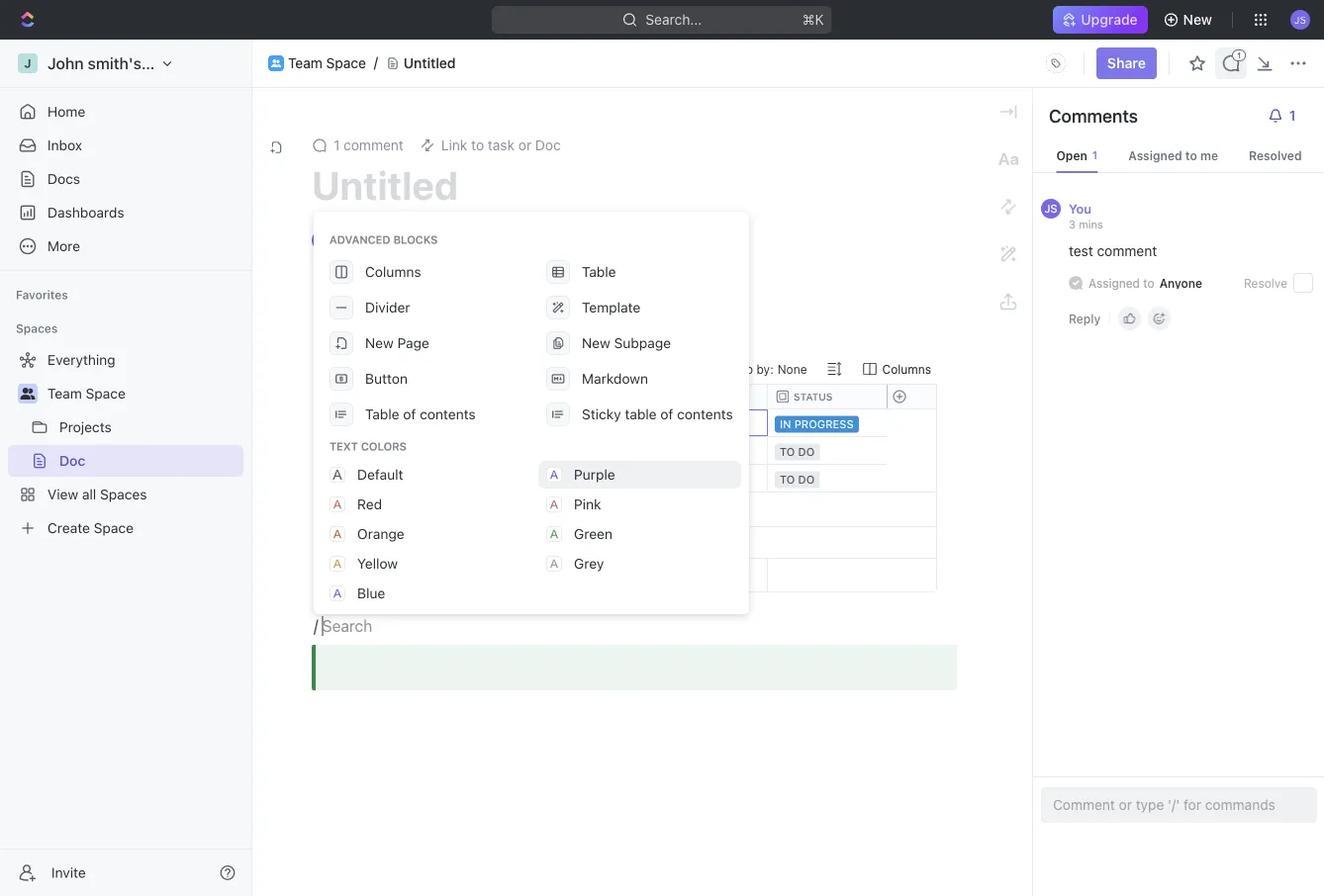 Task type: describe. For each thing, give the bounding box(es) containing it.
task right red
[[385, 503, 408, 516]]

cell for task 3
[[570, 465, 768, 492]]

background
[[330, 616, 408, 629]]

mins
[[1079, 218, 1104, 231]]

do for 3
[[798, 474, 815, 487]]

⌘k
[[803, 11, 824, 28]]

new for new subpage
[[582, 335, 611, 351]]

2 for 1
[[349, 444, 356, 457]]

blocks
[[394, 234, 438, 246]]

team space for team space link related to user group icon
[[48, 386, 126, 402]]

task for task 2
[[379, 444, 406, 459]]

new page
[[365, 335, 429, 351]]

open
[[1057, 148, 1088, 162]]

pink
[[574, 496, 601, 513]]

search tasks...
[[352, 362, 435, 376]]

in
[[780, 418, 791, 431]]

colors for text colors
[[361, 440, 407, 453]]

home
[[48, 103, 85, 120]]

space inside team space / table
[[366, 311, 401, 325]]

1 for 1 2 3
[[350, 417, 355, 430]]

default
[[357, 467, 403, 483]]

row inside grid
[[372, 385, 1324, 409]]

press space to select this row. row containing task 1
[[372, 410, 1324, 438]]

sidebar navigation
[[0, 40, 252, 897]]

table
[[625, 406, 657, 423]]

Search tasks... text field
[[352, 355, 517, 383]]

updated:
[[411, 232, 470, 248]]

3 for you 3 mins
[[1069, 218, 1076, 231]]

3 for task 3
[[410, 472, 418, 487]]

favorites
[[16, 288, 68, 302]]

task 3
[[379, 472, 418, 487]]

to do for task 2
[[780, 446, 815, 459]]

task 1
[[379, 416, 416, 431]]

comment for test comment
[[1097, 243, 1157, 259]]

docs
[[48, 171, 80, 187]]

cell for task 2
[[570, 438, 768, 464]]

space for team space link corresponding to user group image
[[326, 55, 366, 71]]

john smith
[[577, 416, 639, 431]]

advanced blocks
[[330, 234, 438, 246]]

team inside team space / table
[[333, 311, 363, 325]]

to do cell for task 3
[[768, 465, 966, 492]]

grey
[[574, 556, 604, 572]]

button
[[365, 371, 408, 387]]

do for 2
[[798, 446, 815, 459]]

assigned for assigned to
[[1089, 276, 1140, 290]]

comment for 1 comment
[[344, 137, 404, 153]]

upgrade
[[1081, 11, 1138, 28]]

new subpage
[[582, 335, 671, 351]]

tasks...
[[395, 362, 435, 376]]

page
[[397, 335, 429, 351]]

home link
[[8, 96, 244, 128]]

table for table of contents
[[365, 406, 399, 423]]

1 for 1 comment
[[334, 137, 340, 153]]

spaces
[[16, 322, 58, 336]]

colors for background colors
[[411, 616, 456, 629]]

test
[[1069, 243, 1094, 259]]

favorites button
[[8, 283, 76, 307]]

#
[[348, 390, 356, 404]]

markdown
[[582, 371, 648, 387]]

red
[[357, 496, 382, 513]]

smith
[[606, 416, 639, 431]]

resolve
[[1244, 276, 1288, 290]]

space for team space link related to user group icon
[[86, 386, 126, 402]]

to do cell for task 2
[[768, 438, 966, 464]]

new for new task
[[358, 503, 381, 516]]

you
[[1069, 201, 1092, 216]]

assigned to me
[[1129, 148, 1219, 162]]

2 horizontal spatial 1
[[410, 416, 416, 431]]

table for table
[[582, 264, 616, 280]]

divider
[[365, 299, 410, 316]]

team for team space link related to user group icon
[[48, 386, 82, 402]]

1 contents from the left
[[420, 406, 476, 423]]

press space to select this row. row containing task 2
[[372, 438, 1324, 465]]

search
[[352, 362, 391, 376]]

press space to select this row. row containing task 3
[[372, 465, 1324, 493]]

template
[[582, 299, 641, 316]]

last
[[380, 232, 407, 248]]

dashboards link
[[8, 197, 244, 229]]

sticky
[[582, 406, 621, 423]]



Task type: vqa. For each thing, say whether or not it's contained in the screenshot.
"Advanced" on the left
yes



Task type: locate. For each thing, give the bounding box(es) containing it.
to do cell
[[768, 438, 966, 464], [768, 465, 966, 492]]

2 inside the 'press space to select this row.' 'row'
[[410, 444, 418, 459]]

0 vertical spatial colors
[[361, 440, 407, 453]]

blue
[[357, 585, 385, 602]]

1 horizontal spatial /
[[405, 311, 409, 325]]

you 3 mins
[[1069, 201, 1104, 231]]

task down task 2
[[379, 472, 406, 487]]

assigned down test comment
[[1089, 276, 1140, 290]]

1 vertical spatial space
[[366, 311, 401, 325]]

1 comment
[[334, 137, 404, 153]]

me
[[1201, 148, 1219, 162]]

3 inside the 'press space to select this row.' 'row'
[[410, 472, 418, 487]]

1 horizontal spatial comment
[[1097, 243, 1157, 259]]

0 horizontal spatial comment
[[344, 137, 404, 153]]

1 vertical spatial to do
[[780, 474, 815, 487]]

1 2 3
[[349, 417, 356, 485]]

1 horizontal spatial team
[[288, 55, 323, 71]]

dashboards
[[48, 204, 124, 221]]

0 horizontal spatial 1
[[334, 137, 340, 153]]

team space right user group image
[[288, 55, 366, 71]]

1 vertical spatial team
[[333, 311, 363, 325]]

team right user group icon
[[48, 386, 82, 402]]

press space to select this row. row containing 1
[[333, 410, 372, 438]]

0 horizontal spatial team
[[48, 386, 82, 402]]

row group containing 1 2 3
[[333, 410, 372, 528]]

inbox link
[[8, 130, 244, 161]]

0 horizontal spatial team space link
[[48, 378, 240, 410]]

0 vertical spatial table
[[582, 264, 616, 280]]

0 horizontal spatial of
[[403, 406, 416, 423]]

new down template on the top left of page
[[582, 335, 611, 351]]

row
[[372, 385, 1324, 409]]

john
[[577, 416, 603, 431]]

new up search at the top left of the page
[[365, 335, 394, 351]]

/ inside team space / table
[[405, 311, 409, 325]]

2 cell from the top
[[570, 465, 768, 492]]

invite
[[51, 865, 86, 881]]

0 horizontal spatial 2
[[349, 444, 356, 457]]

progress
[[794, 418, 854, 431]]

0 vertical spatial cell
[[570, 438, 768, 464]]

new
[[1183, 11, 1213, 28], [365, 335, 394, 351], [582, 335, 611, 351], [358, 503, 381, 516]]

2 horizontal spatial 3
[[1069, 218, 1076, 231]]

of
[[403, 406, 416, 423], [661, 406, 674, 423]]

to
[[1186, 148, 1198, 162], [1144, 276, 1155, 290], [780, 446, 795, 459], [780, 474, 795, 487]]

team space right user group icon
[[48, 386, 126, 402]]

comment up formatting
[[344, 137, 404, 153]]

0 vertical spatial assigned
[[1129, 148, 1183, 162]]

0 vertical spatial team space
[[288, 55, 366, 71]]

2 left task 2
[[349, 444, 356, 457]]

2 vertical spatial space
[[86, 386, 126, 402]]

new for new page
[[365, 335, 394, 351]]

0 vertical spatial to do
[[780, 446, 815, 459]]

assigned
[[1129, 148, 1183, 162], [1089, 276, 1140, 290]]

team space link for user group icon
[[48, 378, 240, 410]]

2 to do from the top
[[780, 474, 815, 487]]

team space link for user group image
[[288, 55, 366, 72]]

contents down search tasks... text field
[[420, 406, 476, 423]]

2
[[410, 444, 418, 459], [349, 444, 356, 457]]

john smith cell
[[570, 410, 768, 437]]

share
[[1108, 55, 1146, 71]]

space up new page
[[366, 311, 401, 325]]

2 up task 3 on the bottom
[[410, 444, 418, 459]]

green
[[574, 526, 613, 542]]

to do for task 3
[[780, 474, 815, 487]]

do
[[798, 446, 815, 459], [798, 474, 815, 487]]

task for task 1
[[379, 416, 406, 431]]

/ up 'page'
[[405, 311, 409, 325]]

1 to do cell from the top
[[768, 438, 966, 464]]

in progress cell
[[768, 410, 966, 437]]

2 inside the 1 2 3
[[349, 444, 356, 457]]

0 vertical spatial do
[[798, 446, 815, 459]]

comment
[[344, 137, 404, 153], [1097, 243, 1157, 259]]

user group image
[[271, 59, 281, 67]]

team right user group image
[[288, 55, 323, 71]]

0 vertical spatial team space link
[[288, 55, 366, 72]]

0 horizontal spatial contents
[[420, 406, 476, 423]]

team left divider
[[333, 311, 363, 325]]

row group containing task 1
[[372, 410, 1324, 558]]

assigned left me
[[1129, 148, 1183, 162]]

1 cell from the top
[[570, 438, 768, 464]]

1 vertical spatial assigned
[[1089, 276, 1140, 290]]

press space to select this row. row containing 3
[[333, 465, 372, 493]]

3
[[1069, 218, 1076, 231], [410, 472, 418, 487], [349, 472, 356, 485]]

grid
[[333, 385, 1324, 593]]

/
[[405, 311, 409, 325], [314, 617, 318, 636]]

yellow
[[357, 556, 398, 572]]

colors down task 1
[[361, 440, 407, 453]]

0 vertical spatial space
[[326, 55, 366, 71]]

task up task 2
[[379, 416, 406, 431]]

colors right background
[[411, 616, 456, 629]]

1 inside the 1 2 3
[[350, 417, 355, 430]]

space inside 'sidebar' navigation
[[86, 386, 126, 402]]

press space to select this row. row containing 2
[[333, 438, 372, 465]]

0 vertical spatial /
[[405, 311, 409, 325]]

team
[[288, 55, 323, 71], [333, 311, 363, 325], [48, 386, 82, 402]]

0 vertical spatial team
[[288, 55, 323, 71]]

space right user group icon
[[86, 386, 126, 402]]

new for new
[[1183, 11, 1213, 28]]

formatting
[[330, 227, 402, 240]]

user group image
[[20, 388, 35, 400]]

0 vertical spatial to do cell
[[768, 438, 966, 464]]

2 vertical spatial team
[[48, 386, 82, 402]]

1 horizontal spatial contents
[[677, 406, 733, 423]]

team space / table
[[332, 311, 412, 351]]

contents right table
[[677, 406, 733, 423]]

subpage
[[614, 335, 671, 351]]

table of contents
[[365, 406, 476, 423]]

new inside new button
[[1183, 11, 1213, 28]]

untitled
[[404, 55, 456, 71], [312, 162, 458, 208]]

inbox
[[48, 137, 82, 153]]

table up search at the top left of the page
[[332, 332, 371, 351]]

new button
[[1156, 4, 1224, 36]]

space
[[326, 55, 366, 71], [366, 311, 401, 325], [86, 386, 126, 402]]

2 to do cell from the top
[[768, 465, 966, 492]]

colors
[[361, 440, 407, 453], [411, 616, 456, 629]]

table
[[582, 264, 616, 280], [332, 332, 371, 351], [365, 406, 399, 423]]

row group
[[333, 410, 372, 528], [372, 410, 1324, 558], [887, 410, 936, 528], [887, 559, 936, 592]]

1 horizontal spatial colors
[[411, 616, 456, 629]]

/ left background
[[314, 617, 318, 636]]

1 horizontal spatial 2
[[410, 444, 418, 459]]

1 to do from the top
[[780, 446, 815, 459]]

1 vertical spatial untitled
[[312, 162, 458, 208]]

to do
[[780, 446, 815, 459], [780, 474, 815, 487]]

1 up text
[[350, 417, 355, 430]]

new right upgrade at the top of the page
[[1183, 11, 1213, 28]]

assigned to
[[1089, 276, 1155, 290]]

team space for team space link corresponding to user group image
[[288, 55, 366, 71]]

1 horizontal spatial of
[[661, 406, 674, 423]]

text colors
[[330, 440, 407, 453]]

assigned for assigned to me
[[1129, 148, 1183, 162]]

team space inside 'sidebar' navigation
[[48, 386, 126, 402]]

of right table
[[661, 406, 674, 423]]

orange
[[357, 526, 405, 542]]

2 contents from the left
[[677, 406, 733, 423]]

3 inside 'you 3 mins'
[[1069, 218, 1076, 231]]

1 vertical spatial /
[[314, 617, 318, 636]]

2 vertical spatial table
[[365, 406, 399, 423]]

space right user group image
[[326, 55, 366, 71]]

comments
[[1049, 105, 1138, 126]]

of up task 2
[[403, 406, 416, 423]]

0 horizontal spatial colors
[[361, 440, 407, 453]]

docs link
[[8, 163, 244, 195]]

1 horizontal spatial 3
[[410, 472, 418, 487]]

2 horizontal spatial team
[[333, 311, 363, 325]]

team inside 'sidebar' navigation
[[48, 386, 82, 402]]

3 down you
[[1069, 218, 1076, 231]]

1 horizontal spatial team space link
[[288, 55, 366, 72]]

3 down task 2
[[410, 472, 418, 487]]

1 horizontal spatial 1
[[350, 417, 355, 430]]

1 vertical spatial comment
[[1097, 243, 1157, 259]]

0 vertical spatial untitled
[[404, 55, 456, 71]]

reply
[[1069, 312, 1101, 326]]

grid containing task 1
[[333, 385, 1324, 593]]

0 horizontal spatial team space
[[48, 386, 126, 402]]

1 of from the left
[[403, 406, 416, 423]]

columns
[[365, 264, 421, 280]]

test comment
[[1069, 243, 1157, 259]]

new task
[[358, 503, 408, 516]]

1 vertical spatial team space
[[48, 386, 126, 402]]

table up text colors
[[365, 406, 399, 423]]

3 left "default"
[[349, 472, 356, 485]]

0 horizontal spatial 3
[[349, 472, 356, 485]]

1 vertical spatial table
[[332, 332, 371, 351]]

table inside team space / table
[[332, 332, 371, 351]]

2 for task
[[410, 444, 418, 459]]

new up 'orange'
[[358, 503, 381, 516]]

last updated:
[[380, 232, 470, 248]]

team space link
[[288, 55, 366, 72], [48, 378, 240, 410]]

text
[[330, 440, 358, 453]]

1 vertical spatial to do cell
[[768, 465, 966, 492]]

1 horizontal spatial team space
[[288, 55, 366, 71]]

advanced
[[330, 234, 391, 246]]

1 do from the top
[[798, 446, 815, 459]]

in progress
[[780, 418, 854, 431]]

press space to select this row. row
[[333, 410, 372, 438], [372, 410, 1324, 438], [333, 438, 372, 465], [372, 438, 1324, 465], [333, 465, 372, 493], [372, 465, 1324, 493], [372, 559, 1324, 593]]

search...
[[646, 11, 702, 28]]

1 vertical spatial cell
[[570, 465, 768, 492]]

1 up task 2
[[410, 416, 416, 431]]

task up "default"
[[379, 444, 406, 459]]

1 vertical spatial team space link
[[48, 378, 240, 410]]

task 2
[[379, 444, 418, 459]]

team for team space link corresponding to user group image
[[288, 55, 323, 71]]

1
[[334, 137, 340, 153], [410, 416, 416, 431], [350, 417, 355, 430]]

js
[[1045, 202, 1058, 215]]

table up template on the top left of page
[[582, 264, 616, 280]]

cell
[[570, 438, 768, 464], [570, 465, 768, 492]]

purple
[[574, 467, 615, 483]]

contents
[[420, 406, 476, 423], [677, 406, 733, 423]]

0 horizontal spatial /
[[314, 617, 318, 636]]

1 vertical spatial do
[[798, 474, 815, 487]]

background colors
[[330, 616, 456, 629]]

sticky table of contents
[[582, 406, 733, 423]]

2 do from the top
[[798, 474, 815, 487]]

2 of from the left
[[661, 406, 674, 423]]

resolved
[[1249, 148, 1302, 162]]

0 vertical spatial comment
[[344, 137, 404, 153]]

upgrade link
[[1054, 6, 1148, 34]]

team space
[[288, 55, 366, 71], [48, 386, 126, 402]]

1 vertical spatial colors
[[411, 616, 456, 629]]

1 up formatting
[[334, 137, 340, 153]]

comment up assigned to
[[1097, 243, 1157, 259]]

task for task 3
[[379, 472, 406, 487]]



